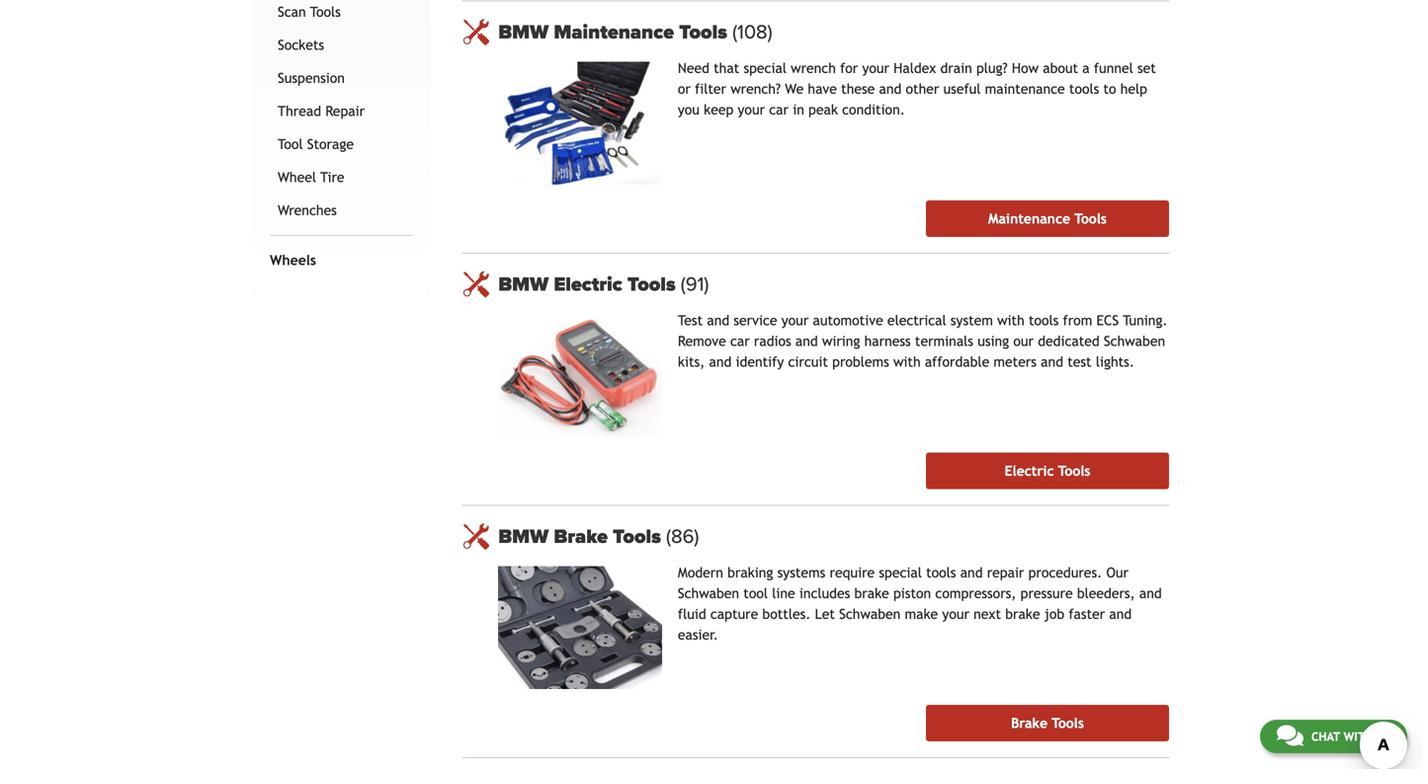 Task type: describe. For each thing, give the bounding box(es) containing it.
your inside test and service your automotive electrical system with tools from ecs tuning. remove car radios and wiring harness terminals using our dedicated schwaben kits, and identify circuit problems with affordable meters and test lights.
[[782, 313, 809, 329]]

our
[[1106, 565, 1129, 581]]

set
[[1138, 60, 1156, 76]]

thread repair
[[278, 103, 365, 119]]

tool storage link
[[274, 128, 409, 161]]

remove
[[678, 334, 726, 349]]

pressure
[[1021, 586, 1073, 602]]

test
[[678, 313, 703, 329]]

brake tools
[[1011, 716, 1084, 732]]

scan tools link
[[274, 0, 409, 28]]

car inside test and service your automotive electrical system with tools from ecs tuning. remove car radios and wiring harness terminals using our dedicated schwaben kits, and identify circuit problems with affordable meters and test lights.
[[730, 334, 750, 349]]

tool storage
[[278, 136, 354, 152]]

electric tools thumbnail image image
[[498, 314, 662, 437]]

maintenance
[[985, 81, 1065, 97]]

bmw                                                                                    electric tools link
[[498, 273, 1169, 296]]

let
[[815, 607, 835, 623]]

condition.
[[842, 102, 905, 118]]

haldex
[[894, 60, 936, 76]]

brake tools thumbnail image image
[[498, 567, 662, 690]]

using
[[978, 334, 1009, 349]]

electric tools
[[1005, 463, 1091, 479]]

help
[[1121, 81, 1147, 97]]

chat with us link
[[1260, 721, 1407, 754]]

or
[[678, 81, 691, 97]]

tool
[[744, 586, 768, 602]]

modern
[[678, 565, 723, 581]]

our
[[1013, 334, 1034, 349]]

affordable
[[925, 354, 990, 370]]

for
[[840, 60, 858, 76]]

wrench?
[[731, 81, 781, 97]]

1 horizontal spatial schwaben
[[839, 607, 901, 623]]

chat with us
[[1311, 730, 1391, 744]]

braking
[[728, 565, 773, 581]]

thread
[[278, 103, 321, 119]]

maintenance tools thumbnail image image
[[498, 62, 662, 185]]

have
[[808, 81, 837, 97]]

kits,
[[678, 354, 705, 370]]

that
[[714, 60, 740, 76]]

make
[[905, 607, 938, 623]]

chat
[[1311, 730, 1340, 744]]

car inside need that special wrench for your haldex drain plug? how about a funnel set or filter wrench? we have these and other useful maintenance tools to help you keep your car in peak condition.
[[769, 102, 789, 118]]

tool
[[278, 136, 303, 152]]

suspension link
[[274, 62, 409, 95]]

tools inside need that special wrench for your haldex drain plug? how about a funnel set or filter wrench? we have these and other useful maintenance tools to help you keep your car in peak condition.
[[1069, 81, 1099, 97]]

test and service your automotive electrical system with tools from ecs tuning. remove car radios and wiring harness terminals using our dedicated schwaben kits, and identify circuit problems with affordable meters and test lights.
[[678, 313, 1168, 370]]

need that special wrench for your haldex drain plug? how about a funnel set or filter wrench? we have these and other useful maintenance tools to help you keep your car in peak condition.
[[678, 60, 1156, 118]]

drain
[[940, 60, 972, 76]]

sockets
[[278, 37, 324, 53]]

line
[[772, 586, 795, 602]]

piston
[[893, 586, 931, 602]]

terminals
[[915, 334, 974, 349]]

repair
[[987, 565, 1024, 581]]

other
[[906, 81, 939, 97]]

wrench
[[791, 60, 836, 76]]

maintenance tools
[[988, 211, 1107, 227]]

bmw                                                                                    maintenance tools
[[498, 20, 732, 44]]

procedures.
[[1028, 565, 1102, 581]]

need
[[678, 60, 710, 76]]

lights.
[[1096, 354, 1135, 370]]

special inside modern braking systems require special tools and repair procedures. our schwaben tool line includes brake piston compressors, pressure bleeders, and fluid capture bottles. let schwaben make your next brake job faster and easier.
[[879, 565, 922, 581]]

a
[[1083, 60, 1090, 76]]

circuit
[[788, 354, 828, 370]]

tools subcategories element
[[270, 0, 413, 236]]

compressors,
[[935, 586, 1016, 602]]

your right for
[[862, 60, 890, 76]]

these
[[841, 81, 875, 97]]

wheel
[[278, 169, 316, 185]]

0 horizontal spatial brake
[[854, 586, 889, 602]]

from
[[1063, 313, 1092, 329]]

funnel
[[1094, 60, 1133, 76]]

and up remove at the top
[[707, 313, 730, 329]]

service
[[734, 313, 777, 329]]

scan tools
[[278, 4, 341, 20]]

in
[[793, 102, 804, 118]]



Task type: vqa. For each thing, say whether or not it's contained in the screenshot.
TEMP
no



Task type: locate. For each thing, give the bounding box(es) containing it.
2 vertical spatial tools
[[926, 565, 956, 581]]

2 horizontal spatial tools
[[1069, 81, 1099, 97]]

ecs
[[1097, 313, 1119, 329]]

1 vertical spatial brake
[[1005, 607, 1040, 623]]

brake
[[554, 525, 608, 549], [1011, 716, 1048, 732]]

special
[[744, 60, 787, 76], [879, 565, 922, 581]]

electric
[[554, 273, 622, 296], [1005, 463, 1054, 479]]

0 vertical spatial schwaben
[[1104, 334, 1165, 349]]

wheel tire link
[[274, 161, 409, 194]]

tools up piston
[[926, 565, 956, 581]]

and
[[879, 81, 902, 97], [707, 313, 730, 329], [796, 334, 818, 349], [709, 354, 732, 370], [1041, 354, 1063, 370], [960, 565, 983, 581], [1140, 586, 1162, 602], [1109, 607, 1132, 623]]

schwaben down tuning.
[[1104, 334, 1165, 349]]

2 bmw from the top
[[498, 273, 549, 296]]

tools inside modern braking systems require special tools and repair procedures. our schwaben tool line includes brake piston compressors, pressure bleeders, and fluid capture bottles. let schwaben make your next brake job faster and easier.
[[926, 565, 956, 581]]

and up condition.
[[879, 81, 902, 97]]

system
[[951, 313, 993, 329]]

identify
[[736, 354, 784, 370]]

filter
[[695, 81, 726, 97]]

meters
[[994, 354, 1037, 370]]

keep
[[704, 102, 734, 118]]

2 vertical spatial schwaben
[[839, 607, 901, 623]]

how
[[1012, 60, 1039, 76]]

0 horizontal spatial electric
[[554, 273, 622, 296]]

special up wrench?
[[744, 60, 787, 76]]

your inside modern braking systems require special tools and repair procedures. our schwaben tool line includes brake piston compressors, pressure bleeders, and fluid capture bottles. let schwaben make your next brake job faster and easier.
[[942, 607, 970, 623]]

0 vertical spatial maintenance
[[554, 20, 674, 44]]

and down dedicated
[[1041, 354, 1063, 370]]

1 vertical spatial car
[[730, 334, 750, 349]]

1 bmw from the top
[[498, 20, 549, 44]]

wheels link
[[266, 244, 409, 277]]

0 vertical spatial brake
[[554, 525, 608, 549]]

0 horizontal spatial brake
[[554, 525, 608, 549]]

wrenches link
[[274, 194, 409, 227]]

brake tools link
[[926, 706, 1169, 742]]

test
[[1068, 354, 1092, 370]]

1 horizontal spatial brake
[[1005, 607, 1040, 623]]

special up piston
[[879, 565, 922, 581]]

peak
[[809, 102, 838, 118]]

useful
[[943, 81, 981, 97]]

with left us
[[1344, 730, 1373, 744]]

2 vertical spatial bmw
[[498, 525, 549, 549]]

bmw                                                                                    electric tools
[[498, 273, 681, 296]]

tools up our
[[1029, 313, 1059, 329]]

1 vertical spatial electric
[[1005, 463, 1054, 479]]

your
[[862, 60, 890, 76], [738, 102, 765, 118], [782, 313, 809, 329], [942, 607, 970, 623]]

schwaben inside test and service your automotive electrical system with tools from ecs tuning. remove car radios and wiring harness terminals using our dedicated schwaben kits, and identify circuit problems with affordable meters and test lights.
[[1104, 334, 1165, 349]]

1 horizontal spatial special
[[879, 565, 922, 581]]

electric tools link
[[926, 453, 1169, 490]]

your up radios
[[782, 313, 809, 329]]

harness
[[864, 334, 911, 349]]

0 vertical spatial tools
[[1069, 81, 1099, 97]]

job
[[1044, 607, 1065, 623]]

0 vertical spatial brake
[[854, 586, 889, 602]]

wheels
[[270, 252, 316, 268]]

and up circuit
[[796, 334, 818, 349]]

car left in
[[769, 102, 789, 118]]

scan
[[278, 4, 306, 20]]

thread repair link
[[274, 95, 409, 128]]

0 vertical spatial special
[[744, 60, 787, 76]]

to
[[1103, 81, 1116, 97]]

2 vertical spatial with
[[1344, 730, 1373, 744]]

1 vertical spatial special
[[879, 565, 922, 581]]

and right bleeders,
[[1140, 586, 1162, 602]]

comments image
[[1277, 724, 1304, 748]]

we
[[785, 81, 804, 97]]

tools inside test and service your automotive electrical system with tools from ecs tuning. remove car radios and wiring harness terminals using our dedicated schwaben kits, and identify circuit problems with affordable meters and test lights.
[[1029, 313, 1059, 329]]

0 vertical spatial car
[[769, 102, 789, 118]]

dedicated
[[1038, 334, 1100, 349]]

tire
[[320, 169, 345, 185]]

us
[[1377, 730, 1391, 744]]

tuning.
[[1123, 313, 1168, 329]]

schwaben right let
[[839, 607, 901, 623]]

0 horizontal spatial with
[[893, 354, 921, 370]]

systems
[[777, 565, 826, 581]]

1 horizontal spatial electric
[[1005, 463, 1054, 479]]

next
[[974, 607, 1001, 623]]

bmw                                                                                    maintenance tools link
[[498, 20, 1169, 44]]

special inside need that special wrench for your haldex drain plug? how about a funnel set or filter wrench? we have these and other useful maintenance tools to help you keep your car in peak condition.
[[744, 60, 787, 76]]

capture
[[710, 607, 758, 623]]

tools down a
[[1069, 81, 1099, 97]]

maintenance
[[554, 20, 674, 44], [988, 211, 1071, 227]]

0 horizontal spatial schwaben
[[678, 586, 739, 602]]

plug?
[[976, 60, 1008, 76]]

bmw                                                                                    brake tools link
[[498, 525, 1169, 549]]

fluid
[[678, 607, 706, 623]]

schwaben down the "modern"
[[678, 586, 739, 602]]

wheel tire
[[278, 169, 345, 185]]

0 horizontal spatial car
[[730, 334, 750, 349]]

bmw for bmw                                                                                    brake tools
[[498, 525, 549, 549]]

2 horizontal spatial schwaben
[[1104, 334, 1165, 349]]

0 horizontal spatial maintenance
[[554, 20, 674, 44]]

car
[[769, 102, 789, 118], [730, 334, 750, 349]]

1 vertical spatial schwaben
[[678, 586, 739, 602]]

0 vertical spatial bmw
[[498, 20, 549, 44]]

1 vertical spatial with
[[893, 354, 921, 370]]

you
[[678, 102, 700, 118]]

1 horizontal spatial maintenance
[[988, 211, 1071, 227]]

schwaben
[[1104, 334, 1165, 349], [678, 586, 739, 602], [839, 607, 901, 623]]

and inside need that special wrench for your haldex drain plug? how about a funnel set or filter wrench? we have these and other useful maintenance tools to help you keep your car in peak condition.
[[879, 81, 902, 97]]

1 vertical spatial tools
[[1029, 313, 1059, 329]]

radios
[[754, 334, 791, 349]]

bmw for bmw                                                                                    maintenance tools
[[498, 20, 549, 44]]

1 horizontal spatial car
[[769, 102, 789, 118]]

bmw                                                                                    brake tools
[[498, 525, 666, 549]]

brake down require
[[854, 586, 889, 602]]

your down wrench?
[[738, 102, 765, 118]]

maintenance tools link
[[926, 201, 1169, 237]]

tools
[[1069, 81, 1099, 97], [1029, 313, 1059, 329], [926, 565, 956, 581]]

0 vertical spatial with
[[997, 313, 1025, 329]]

wiring
[[822, 334, 860, 349]]

easier.
[[678, 627, 718, 643]]

your down the compressors,
[[942, 607, 970, 623]]

wrenches
[[278, 202, 337, 218]]

1 horizontal spatial brake
[[1011, 716, 1048, 732]]

1 horizontal spatial tools
[[1029, 313, 1059, 329]]

sockets link
[[274, 28, 409, 62]]

0 vertical spatial electric
[[554, 273, 622, 296]]

with
[[997, 313, 1025, 329], [893, 354, 921, 370], [1344, 730, 1373, 744]]

3 bmw from the top
[[498, 525, 549, 549]]

includes
[[799, 586, 850, 602]]

repair
[[325, 103, 365, 119]]

car down service
[[730, 334, 750, 349]]

and down bleeders,
[[1109, 607, 1132, 623]]

bmw for bmw                                                                                    electric tools
[[498, 273, 549, 296]]

and up the compressors,
[[960, 565, 983, 581]]

modern braking systems require special tools and repair procedures. our schwaben tool line includes brake piston compressors, pressure bleeders, and fluid capture bottles. let schwaben make your next brake job faster and easier.
[[678, 565, 1162, 643]]

electrical
[[887, 313, 947, 329]]

and down remove at the top
[[709, 354, 732, 370]]

1 vertical spatial brake
[[1011, 716, 1048, 732]]

about
[[1043, 60, 1078, 76]]

1 vertical spatial maintenance
[[988, 211, 1071, 227]]

1 vertical spatial bmw
[[498, 273, 549, 296]]

brake
[[854, 586, 889, 602], [1005, 607, 1040, 623]]

1 horizontal spatial with
[[997, 313, 1025, 329]]

brake left the "job"
[[1005, 607, 1040, 623]]

with down harness
[[893, 354, 921, 370]]

0 horizontal spatial special
[[744, 60, 787, 76]]

bottles.
[[762, 607, 811, 623]]

automotive
[[813, 313, 883, 329]]

problems
[[832, 354, 889, 370]]

0 horizontal spatial tools
[[926, 565, 956, 581]]

2 horizontal spatial with
[[1344, 730, 1373, 744]]

with up our
[[997, 313, 1025, 329]]

faster
[[1069, 607, 1105, 623]]

storage
[[307, 136, 354, 152]]



